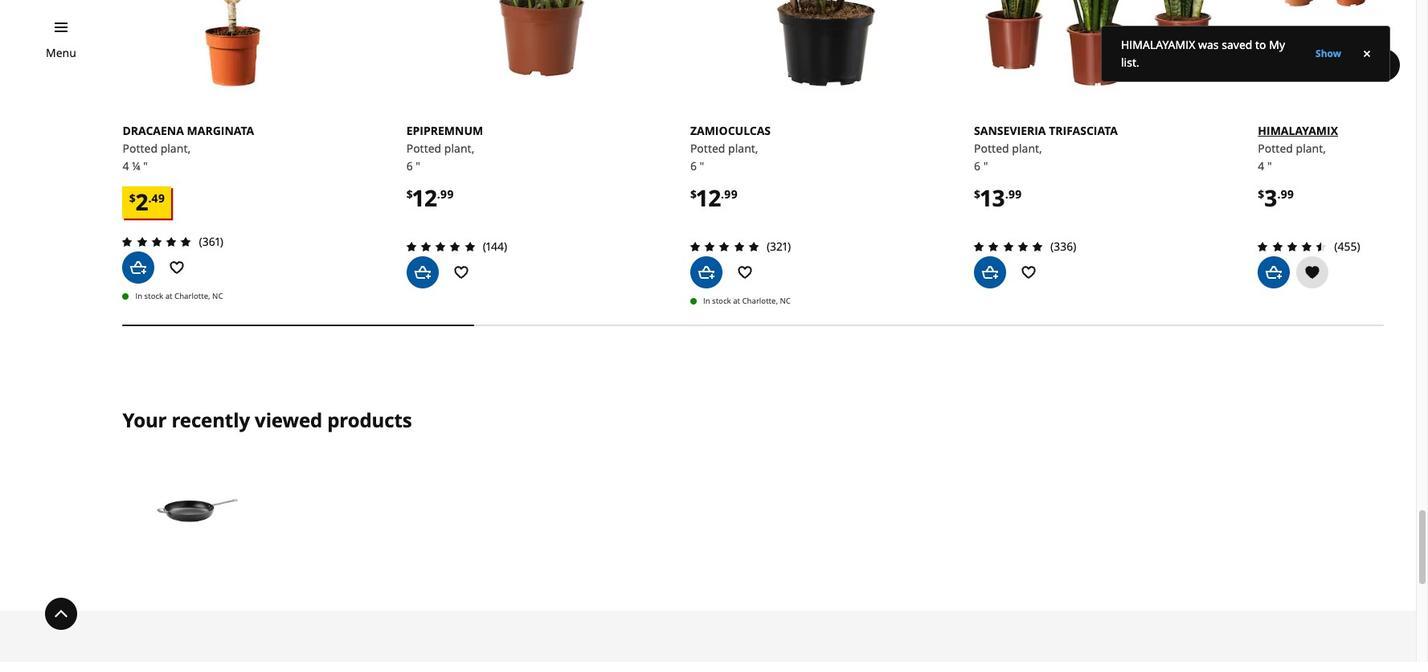 Task type: locate. For each thing, give the bounding box(es) containing it.
12 up review: 4.8 out of 5 stars. total reviews: 321 image on the top of page
[[697, 182, 721, 213]]

recently
[[172, 407, 250, 433]]

$ left 49
[[129, 191, 136, 206]]

marginata
[[187, 123, 254, 138]]

plant, inside zamioculcas potted plant, 6 "
[[728, 140, 758, 156]]

99 for himalayamix potted plant, 4 "
[[1281, 186, 1294, 201]]

2 $ 12 . 99 from the left
[[690, 182, 738, 213]]

himalayamix potted plant, assorted species plants plants with foliage, 4 " image
[[1258, 0, 1428, 91]]

potted up ¼
[[123, 140, 158, 156]]

epipremnum
[[406, 123, 483, 138]]

in stock at charlotte, nc for (361)
[[135, 291, 223, 302]]

" up 13
[[984, 158, 988, 173]]

potted down zamioculcas
[[690, 140, 725, 156]]

3
[[1264, 182, 1277, 213]]

12 for zamioculcas potted plant, 6 "
[[697, 182, 721, 213]]

plant,
[[160, 140, 191, 156], [444, 140, 474, 156], [728, 140, 758, 156], [1012, 140, 1042, 156], [1296, 140, 1326, 156]]

zamioculcas potted plant, 6 "
[[690, 123, 771, 173]]

1 99 from the left
[[440, 186, 454, 201]]

1 horizontal spatial 6
[[690, 158, 697, 173]]

0 horizontal spatial charlotte,
[[174, 291, 210, 302]]

potted
[[123, 140, 158, 156], [406, 140, 441, 156], [690, 140, 725, 156], [974, 140, 1009, 156], [1258, 140, 1293, 156]]

0 horizontal spatial himalayamix
[[1121, 37, 1195, 52]]

1 plant, from the left
[[160, 140, 191, 156]]

99 for epipremnum potted plant, 6 "
[[440, 186, 454, 201]]

nc
[[212, 291, 223, 302], [780, 296, 791, 306]]

2
[[136, 187, 148, 217]]

$
[[406, 186, 413, 201], [690, 186, 697, 201], [974, 186, 981, 201], [1258, 186, 1264, 201], [129, 191, 136, 206]]

"
[[143, 158, 148, 173], [416, 158, 420, 173], [700, 158, 704, 173], [984, 158, 988, 173], [1267, 158, 1272, 173]]

$ inside $ 13 . 99
[[974, 186, 981, 201]]

4 inside himalayamix potted plant, 4 "
[[1258, 158, 1264, 173]]

6
[[406, 158, 413, 173], [690, 158, 697, 173], [974, 158, 981, 173]]

himalayamix
[[1121, 37, 1195, 52], [1258, 123, 1338, 138]]

in down review: 4.8 out of 5 stars. total reviews: 321 image on the top of page
[[703, 296, 710, 306]]

menu button
[[46, 44, 76, 62]]

13
[[981, 182, 1005, 213]]

charlotte, down (361) at the top
[[174, 291, 210, 302]]

1 4 from the left
[[123, 158, 129, 173]]

himalayamix up $ 3 . 99
[[1258, 123, 1338, 138]]

in stock at charlotte, nc down 'review: 4.8 out of 5 stars. total reviews: 361' image
[[135, 291, 223, 302]]

$ 12 . 99 up review: 4.8 out of 5 stars. total reviews: 321 image on the top of page
[[690, 182, 738, 213]]

. down zamioculcas potted plant, 6 "
[[721, 186, 724, 201]]

$ down zamioculcas potted plant, 6 "
[[690, 186, 697, 201]]

$ 12 . 99
[[406, 182, 454, 213], [690, 182, 738, 213]]

1 horizontal spatial in stock at charlotte, nc
[[703, 296, 791, 306]]

at down 'review: 4.8 out of 5 stars. total reviews: 361' image
[[165, 291, 172, 302]]

4 left ¼
[[123, 158, 129, 173]]

himalayamix for was
[[1121, 37, 1195, 52]]

3 plant, from the left
[[728, 140, 758, 156]]

99
[[440, 186, 454, 201], [724, 186, 738, 201], [1008, 186, 1022, 201], [1281, 186, 1294, 201]]

your recently viewed products
[[123, 407, 412, 433]]

2 potted from the left
[[406, 140, 441, 156]]

1 horizontal spatial $ 12 . 99
[[690, 182, 738, 213]]

4 plant, from the left
[[1012, 140, 1042, 156]]

1 horizontal spatial at
[[733, 296, 740, 306]]

" for himalayamix potted plant, 4 "
[[1267, 158, 1272, 173]]

0 horizontal spatial nc
[[212, 291, 223, 302]]

5 plant, from the left
[[1296, 140, 1326, 156]]

6 down the epipremnum
[[406, 158, 413, 173]]

nc for (361)
[[212, 291, 223, 302]]

potted up $ 3 . 99
[[1258, 140, 1293, 156]]

stock down 'review: 4.8 out of 5 stars. total reviews: 361' image
[[144, 291, 163, 302]]

¼
[[132, 158, 140, 173]]

. up review: 4.8 out of 5 stars. total reviews: 336 "image"
[[1005, 186, 1008, 201]]

sansevieria
[[974, 123, 1046, 138]]

. inside $ 2 . 49
[[148, 191, 152, 206]]

show
[[1316, 47, 1341, 60]]

4 up 3
[[1258, 158, 1264, 173]]

nc down (361) at the top
[[212, 291, 223, 302]]

in down 'review: 4.8 out of 5 stars. total reviews: 361' image
[[135, 291, 142, 302]]

12
[[413, 182, 437, 213], [697, 182, 721, 213]]

charlotte, down (321)
[[742, 296, 778, 306]]

$ for himalayamix potted plant, 4 "
[[1258, 186, 1264, 201]]

$ 12 . 99 up review: 4.8 out of 5 stars. total reviews: 144 image
[[406, 182, 454, 213]]

1 horizontal spatial 12
[[697, 182, 721, 213]]

0 horizontal spatial $ 12 . 99
[[406, 182, 454, 213]]

in
[[135, 291, 142, 302], [703, 296, 710, 306]]

vardagen frying pan, carbon steel, 11 " image
[[155, 468, 240, 553]]

at
[[165, 291, 172, 302], [733, 296, 740, 306]]

. down epipremnum potted plant, 6 "
[[437, 186, 440, 201]]

charlotte,
[[174, 291, 210, 302], [742, 296, 778, 306]]

2 horizontal spatial 6
[[974, 158, 981, 173]]

3 99 from the left
[[1008, 186, 1022, 201]]

" up 3
[[1267, 158, 1272, 173]]

1 $ 12 . 99 from the left
[[406, 182, 454, 213]]

0 horizontal spatial 6
[[406, 158, 413, 173]]

2 12 from the left
[[697, 182, 721, 213]]

himalayamix was saved to my list.
[[1121, 37, 1285, 70]]

" inside epipremnum potted plant, 6 "
[[416, 158, 420, 173]]

" inside sansevieria trifasciata potted plant, 6 "
[[984, 158, 988, 173]]

footer
[[0, 611, 1416, 662]]

1 vertical spatial himalayamix
[[1258, 123, 1338, 138]]

(336)
[[1051, 239, 1077, 254]]

potted down sansevieria
[[974, 140, 1009, 156]]

. inside $ 13 . 99
[[1005, 186, 1008, 201]]

1 potted from the left
[[123, 140, 158, 156]]

1 horizontal spatial stock
[[712, 296, 731, 306]]

2 6 from the left
[[690, 158, 697, 173]]

4 potted from the left
[[974, 140, 1009, 156]]

0 horizontal spatial in stock at charlotte, nc
[[135, 291, 223, 302]]

2 99 from the left
[[724, 186, 738, 201]]

at down review: 4.8 out of 5 stars. total reviews: 321 image on the top of page
[[733, 296, 740, 306]]

" right ¼
[[143, 158, 148, 173]]

0 horizontal spatial 12
[[413, 182, 437, 213]]

99 right 13
[[1008, 186, 1022, 201]]

" down zamioculcas
[[700, 158, 704, 173]]

charlotte, for (321)
[[742, 296, 778, 306]]

12 for epipremnum potted plant, 6 "
[[413, 182, 437, 213]]

review: 4.8 out of 5 stars. total reviews: 144 image
[[402, 237, 480, 256]]

in stock at charlotte, nc
[[135, 291, 223, 302], [703, 296, 791, 306]]

99 right 3
[[1281, 186, 1294, 201]]

0 horizontal spatial at
[[165, 291, 172, 302]]

nc down (321)
[[780, 296, 791, 306]]

2 4 from the left
[[1258, 158, 1264, 173]]

4 99 from the left
[[1281, 186, 1294, 201]]

1 horizontal spatial nc
[[780, 296, 791, 306]]

scrollbar
[[123, 313, 1384, 337]]

at for (321)
[[733, 296, 740, 306]]

in for (321)
[[703, 296, 710, 306]]

plant, inside epipremnum potted plant, 6 "
[[444, 140, 474, 156]]

0 vertical spatial himalayamix
[[1121, 37, 1195, 52]]

3 potted from the left
[[690, 140, 725, 156]]

in stock at charlotte, nc down review: 4.8 out of 5 stars. total reviews: 321 image on the top of page
[[703, 296, 791, 306]]

4 " from the left
[[984, 158, 988, 173]]

zamioculcas potted plant, aroid palm, 6 " image
[[690, 0, 958, 91]]

99 down epipremnum potted plant, 6 "
[[440, 186, 454, 201]]

6 inside zamioculcas potted plant, 6 "
[[690, 158, 697, 173]]

. up 'review: 4.8 out of 5 stars. total reviews: 361' image
[[148, 191, 152, 206]]

12 up review: 4.8 out of 5 stars. total reviews: 144 image
[[413, 182, 437, 213]]

$ 3 . 99
[[1258, 182, 1294, 213]]

. inside $ 3 . 99
[[1277, 186, 1281, 201]]

potted inside zamioculcas potted plant, 6 "
[[690, 140, 725, 156]]

3 " from the left
[[700, 158, 704, 173]]

$ down epipremnum potted plant, 6 "
[[406, 186, 413, 201]]

0 horizontal spatial 4
[[123, 158, 129, 173]]

potted down the epipremnum
[[406, 140, 441, 156]]

stock
[[144, 291, 163, 302], [712, 296, 731, 306]]

" inside zamioculcas potted plant, 6 "
[[700, 158, 704, 173]]

6 inside epipremnum potted plant, 6 "
[[406, 158, 413, 173]]

to
[[1255, 37, 1266, 52]]

5 potted from the left
[[1258, 140, 1293, 156]]

$ inside $ 3 . 99
[[1258, 186, 1264, 201]]

stock down review: 4.8 out of 5 stars. total reviews: 321 image on the top of page
[[712, 296, 731, 306]]

potted inside epipremnum potted plant, 6 "
[[406, 140, 441, 156]]

himalayamix inside the himalayamix was saved to my list.
[[1121, 37, 1195, 52]]

5 " from the left
[[1267, 158, 1272, 173]]

himalayamix for potted
[[1258, 123, 1338, 138]]

3 6 from the left
[[974, 158, 981, 173]]

. for zamioculcas potted plant, 6 "
[[721, 186, 724, 201]]

2 " from the left
[[416, 158, 420, 173]]

$ down himalayamix potted plant, 4 "
[[1258, 186, 1264, 201]]

$ up review: 4.8 out of 5 stars. total reviews: 336 "image"
[[974, 186, 981, 201]]

potted inside himalayamix potted plant, 4 "
[[1258, 140, 1293, 156]]

my
[[1269, 37, 1285, 52]]

6 down zamioculcas
[[690, 158, 697, 173]]

1 horizontal spatial in
[[703, 296, 710, 306]]

99 inside $ 13 . 99
[[1008, 186, 1022, 201]]

menu
[[46, 45, 76, 60]]

1 horizontal spatial himalayamix
[[1258, 123, 1338, 138]]

1 " from the left
[[143, 158, 148, 173]]

plant, for epipremnum
[[444, 140, 474, 156]]

4
[[123, 158, 129, 173], [1258, 158, 1264, 173]]

99 down zamioculcas potted plant, 6 "
[[724, 186, 738, 201]]

. for epipremnum potted plant, 6 "
[[437, 186, 440, 201]]

2 plant, from the left
[[444, 140, 474, 156]]

0 horizontal spatial in
[[135, 291, 142, 302]]

1 12 from the left
[[413, 182, 437, 213]]

$ 12 . 99 for epipremnum potted plant, 6 "
[[406, 182, 454, 213]]

99 inside $ 3 . 99
[[1281, 186, 1294, 201]]

" inside himalayamix potted plant, 4 "
[[1267, 158, 1272, 173]]

plant, inside himalayamix potted plant, 4 "
[[1296, 140, 1326, 156]]

1 horizontal spatial 4
[[1258, 158, 1264, 173]]

. for sansevieria trifasciata potted plant, 6 "
[[1005, 186, 1008, 201]]

0 horizontal spatial stock
[[144, 291, 163, 302]]

" down the epipremnum
[[416, 158, 420, 173]]

himalayamix potted plant, 4 "
[[1258, 123, 1338, 173]]

. down himalayamix potted plant, 4 "
[[1277, 186, 1281, 201]]

list.
[[1121, 55, 1139, 70]]

1 6 from the left
[[406, 158, 413, 173]]

1 horizontal spatial charlotte,
[[742, 296, 778, 306]]

.
[[437, 186, 440, 201], [721, 186, 724, 201], [1005, 186, 1008, 201], [1277, 186, 1281, 201], [148, 191, 152, 206]]

himalayamix up list.
[[1121, 37, 1195, 52]]

6 up 13
[[974, 158, 981, 173]]



Task type: describe. For each thing, give the bounding box(es) containing it.
49
[[152, 191, 165, 206]]

" for zamioculcas potted plant, 6 "
[[700, 158, 704, 173]]

review: 4.8 out of 5 stars. total reviews: 321 image
[[685, 237, 763, 256]]

$ for zamioculcas potted plant, 6 "
[[690, 186, 697, 201]]

stock for (361)
[[144, 291, 163, 302]]

$ inside $ 2 . 49
[[129, 191, 136, 206]]

plant, inside dracaena marginata potted plant, 4 ¼ "
[[160, 140, 191, 156]]

your
[[123, 407, 167, 433]]

$ 13 . 99
[[974, 182, 1022, 213]]

potted for himalayamix
[[1258, 140, 1293, 156]]

99 for sansevieria trifasciata potted plant, 6 "
[[1008, 186, 1022, 201]]

" for epipremnum potted plant, 6 "
[[416, 158, 420, 173]]

nc for (321)
[[780, 296, 791, 306]]

review: 4.8 out of 5 stars. total reviews: 361 image
[[118, 232, 196, 252]]

products
[[327, 407, 412, 433]]

saved
[[1222, 37, 1252, 52]]

potted inside dracaena marginata potted plant, 4 ¼ "
[[123, 140, 158, 156]]

" inside dracaena marginata potted plant, 4 ¼ "
[[143, 158, 148, 173]]

(321)
[[767, 239, 791, 254]]

$ 2 . 49
[[129, 187, 165, 217]]

dracaena marginata potted plant, dragon tree/1 stem, 4 ¼ " image
[[123, 0, 390, 91]]

4 inside dracaena marginata potted plant, 4 ¼ "
[[123, 158, 129, 173]]

dracaena marginata potted plant, 4 ¼ "
[[123, 123, 254, 173]]

plant, for himalayamix
[[1296, 140, 1326, 156]]

in for (361)
[[135, 291, 142, 302]]

potted for epipremnum
[[406, 140, 441, 156]]

. for himalayamix potted plant, 4 "
[[1277, 186, 1281, 201]]

stock for (321)
[[712, 296, 731, 306]]

potted inside sansevieria trifasciata potted plant, 6 "
[[974, 140, 1009, 156]]

dracaena
[[123, 123, 184, 138]]

in stock at charlotte, nc for (321)
[[703, 296, 791, 306]]

charlotte, for (361)
[[174, 291, 210, 302]]

viewed
[[255, 407, 322, 433]]

$ for epipremnum potted plant, 6 "
[[406, 186, 413, 201]]

at for (361)
[[165, 291, 172, 302]]

plant, for zamioculcas
[[728, 140, 758, 156]]

himalayamix was saved to my list. alert dialog
[[1101, 26, 1390, 82]]

99 for zamioculcas potted plant, 6 "
[[724, 186, 738, 201]]

6 for zamioculcas potted plant, 6 "
[[690, 158, 697, 173]]

trifasciata
[[1049, 123, 1118, 138]]

$ for sansevieria trifasciata potted plant, 6 "
[[974, 186, 981, 201]]

6 for epipremnum potted plant, 6 "
[[406, 158, 413, 173]]

6 inside sansevieria trifasciata potted plant, 6 "
[[974, 158, 981, 173]]

epipremnum potted plant, 6 "
[[406, 123, 483, 173]]

(361)
[[199, 234, 223, 249]]

sansevieria trifasciata potted plant, mother-in-law's tongue, 6 " image
[[974, 0, 1242, 91]]

zamioculcas
[[690, 123, 771, 138]]

plant, inside sansevieria trifasciata potted plant, 6 "
[[1012, 140, 1042, 156]]

sansevieria trifasciata potted plant, 6 "
[[974, 123, 1118, 173]]

review: 4.8 out of 5 stars. total reviews: 336 image
[[969, 237, 1047, 256]]

(455)
[[1334, 239, 1360, 254]]

(144)
[[483, 239, 507, 254]]

$ 12 . 99 for zamioculcas potted plant, 6 "
[[690, 182, 738, 213]]

epipremnum potted plant, golden pothos, 6 " image
[[406, 0, 674, 91]]

was
[[1198, 37, 1219, 52]]

show button
[[1316, 47, 1341, 60]]

potted for zamioculcas
[[690, 140, 725, 156]]

review: 4.6 out of 5 stars. total reviews: 455 image
[[1253, 237, 1331, 256]]



Task type: vqa. For each thing, say whether or not it's contained in the screenshot.
A young child sat in a white LÄTTSAM baby bath is laughing as an adult's hand squeezes water from a green sponge. image
no



